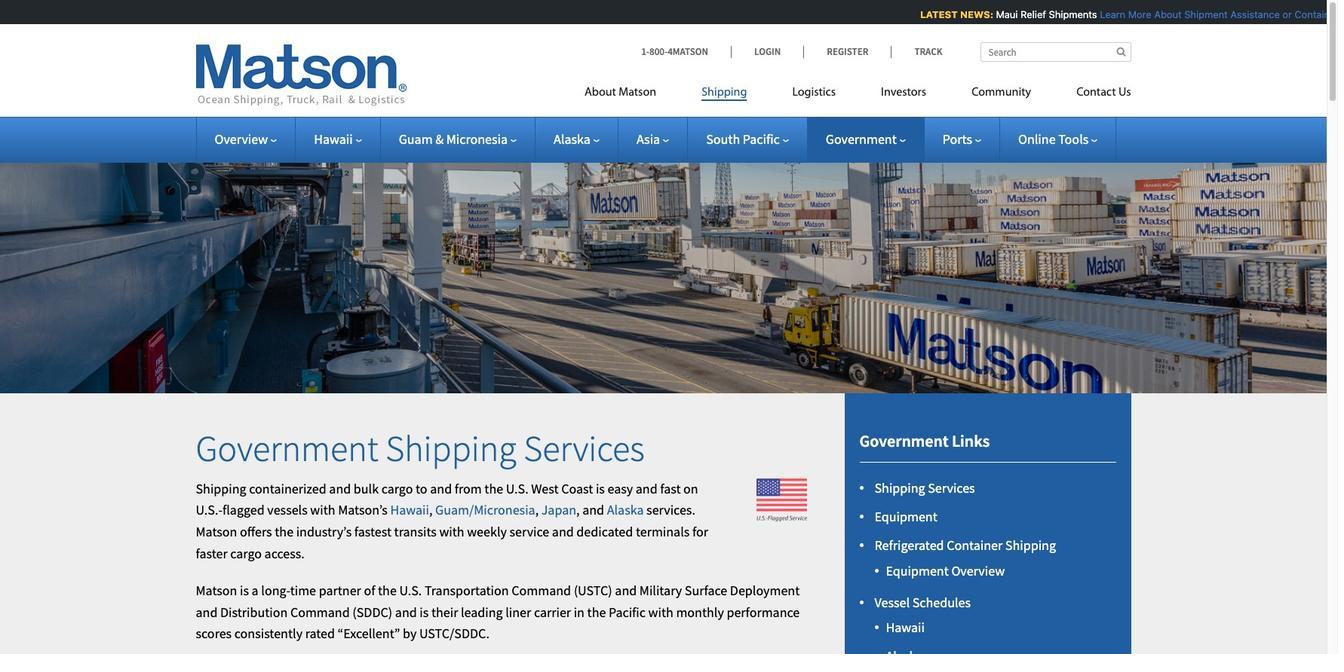 Task type: vqa. For each thing, say whether or not it's contained in the screenshot.
the West in the bottom of the page
yes



Task type: locate. For each thing, give the bounding box(es) containing it.
1 vertical spatial hawaii
[[390, 502, 429, 519]]

command up the rated
[[290, 604, 350, 621]]

matson inside matson is a long-time partner of the u.s. transportation command (ustc) and military surface deployment and distribution command (sddc) and is their leading liner carrier in the pacific with monthly performance scores consistently rated "excellent" by ustc/sddc.
[[196, 582, 237, 600]]

access.
[[265, 546, 305, 563]]

u.s.
[[506, 480, 529, 498], [399, 582, 422, 600]]

shipping inside top menu navigation
[[702, 87, 747, 99]]

contact us link
[[1054, 79, 1131, 110]]

industry's
[[296, 524, 352, 541]]

0 horizontal spatial pacific
[[609, 604, 646, 621]]

2 vertical spatial hawaii
[[886, 620, 925, 637]]

0 vertical spatial pacific
[[743, 131, 780, 148]]

overview
[[215, 131, 268, 148], [952, 563, 1005, 580]]

(ustc)
[[574, 582, 612, 600]]

2 , from the left
[[535, 502, 539, 519]]

shipping for shipping containerized and bulk cargo to and from the u.s. west coast is easy and fast on u.s.-flagged vessels with matson's
[[196, 480, 246, 498]]

alaska link down "easy"
[[607, 502, 644, 519]]

1 vertical spatial about
[[585, 87, 616, 99]]

monthly
[[676, 604, 724, 621]]

1 horizontal spatial about
[[1153, 8, 1180, 20]]

2 horizontal spatial with
[[649, 604, 674, 621]]

0 horizontal spatial ,
[[429, 502, 433, 519]]

with
[[310, 502, 335, 519], [439, 524, 465, 541], [649, 604, 674, 621]]

0 vertical spatial with
[[310, 502, 335, 519]]

None search field
[[981, 42, 1131, 62]]

1 vertical spatial is
[[240, 582, 249, 600]]

transportation
[[425, 582, 509, 600]]

track
[[915, 45, 943, 58]]

, left japan
[[535, 502, 539, 519]]

government
[[826, 131, 897, 148], [196, 426, 379, 472], [860, 431, 949, 452]]

matson's
[[338, 502, 388, 519]]

0 horizontal spatial cargo
[[230, 546, 262, 563]]

1 vertical spatial cargo
[[230, 546, 262, 563]]

more
[[1127, 8, 1150, 20]]

distribution
[[220, 604, 288, 621]]

community
[[972, 87, 1032, 99]]

shipping services link
[[875, 480, 975, 498]]

the up guam/micronesia
[[485, 480, 503, 498]]

1 vertical spatial command
[[290, 604, 350, 621]]

government shipping services
[[196, 426, 645, 472]]

register link
[[804, 45, 891, 58]]

matson
[[619, 87, 657, 99], [196, 524, 237, 541], [196, 582, 237, 600]]

1 vertical spatial equipment
[[886, 563, 949, 580]]

with up industry's
[[310, 502, 335, 519]]

hawaii down vessel at bottom
[[886, 620, 925, 637]]

alaska down about matson
[[554, 131, 591, 148]]

track link
[[891, 45, 943, 58]]

coast
[[561, 480, 593, 498]]

2 horizontal spatial is
[[596, 480, 605, 498]]

1-
[[641, 45, 650, 58]]

cargo left "to"
[[382, 480, 413, 498]]

0 vertical spatial alaska
[[554, 131, 591, 148]]

0 vertical spatial overview
[[215, 131, 268, 148]]

a
[[252, 582, 259, 600]]

2 vertical spatial is
[[420, 604, 429, 621]]

south pacific link
[[706, 131, 789, 148]]

assistance
[[1229, 8, 1278, 20]]

services inside government links section
[[928, 480, 975, 498]]

government down top menu navigation
[[826, 131, 897, 148]]

bulk
[[354, 480, 379, 498]]

matson for about matson
[[619, 87, 657, 99]]

u.s. up 'hawaii , guam/micronesia , japan , and alaska'
[[506, 480, 529, 498]]

1 vertical spatial with
[[439, 524, 465, 541]]

matson for services. matson offers the industry's fastest transits with weekly service and dedicated terminals for faster cargo access.
[[196, 524, 237, 541]]

u.s. inside shipping containerized and bulk cargo to and from the u.s. west coast is easy and fast on u.s.-flagged vessels with matson's
[[506, 480, 529, 498]]

scores
[[196, 626, 232, 643]]

investors link
[[859, 79, 949, 110]]

cargo down offers on the bottom left of page
[[230, 546, 262, 563]]

and up by at the left of the page
[[395, 604, 417, 621]]

contact
[[1077, 87, 1116, 99]]

equipment down refrigerated
[[886, 563, 949, 580]]

cargo
[[382, 480, 413, 498], [230, 546, 262, 563]]

login
[[755, 45, 781, 58]]

pacific
[[743, 131, 780, 148], [609, 604, 646, 621]]

2 horizontal spatial hawaii link
[[886, 620, 925, 637]]

japan link
[[542, 502, 577, 519]]

0 vertical spatial hawaii
[[314, 131, 353, 148]]

container up the equipment overview
[[947, 537, 1003, 555]]

1 horizontal spatial hawaii
[[390, 502, 429, 519]]

and right (ustc)
[[615, 582, 637, 600]]

hawaii
[[314, 131, 353, 148], [390, 502, 429, 519], [886, 620, 925, 637]]

0 vertical spatial equipment
[[875, 509, 938, 526]]

Search search field
[[981, 42, 1131, 62]]

1 vertical spatial services
[[928, 480, 975, 498]]

hawaii link up the transits
[[390, 502, 429, 519]]

hawaii link
[[314, 131, 362, 148], [390, 502, 429, 519], [886, 620, 925, 637]]

for
[[693, 524, 708, 541]]

the right the in at the left bottom
[[587, 604, 606, 621]]

1 horizontal spatial alaska link
[[607, 502, 644, 519]]

us flag with us-flagged service caption image
[[756, 479, 807, 523]]

in
[[574, 604, 585, 621]]

1-800-4matson
[[641, 45, 709, 58]]

pacific right south
[[743, 131, 780, 148]]

guam & micronesia link
[[399, 131, 517, 148]]

1 vertical spatial hawaii link
[[390, 502, 429, 519]]

with down shipping containerized and bulk cargo to and from the u.s. west coast is easy and fast on u.s.-flagged vessels with matson's
[[439, 524, 465, 541]]

us
[[1119, 87, 1131, 99]]

1 horizontal spatial ,
[[535, 502, 539, 519]]

login link
[[731, 45, 804, 58]]

0 horizontal spatial alaska
[[554, 131, 591, 148]]

2 horizontal spatial ,
[[577, 502, 580, 519]]

2 horizontal spatial hawaii
[[886, 620, 925, 637]]

u.s. right of
[[399, 582, 422, 600]]

1 horizontal spatial alaska
[[607, 502, 644, 519]]

contact us
[[1077, 87, 1131, 99]]

is left a
[[240, 582, 249, 600]]

surface
[[685, 582, 728, 600]]

1 horizontal spatial overview
[[952, 563, 1005, 580]]

carrier
[[534, 604, 571, 621]]

1 vertical spatial alaska link
[[607, 502, 644, 519]]

, down coast
[[577, 502, 580, 519]]

shipping inside shipping containerized and bulk cargo to and from the u.s. west coast is easy and fast on u.s.-flagged vessels with matson's
[[196, 480, 246, 498]]

and
[[329, 480, 351, 498], [430, 480, 452, 498], [636, 480, 658, 498], [583, 502, 604, 519], [552, 524, 574, 541], [615, 582, 637, 600], [196, 604, 218, 621], [395, 604, 417, 621]]

matson down 1-
[[619, 87, 657, 99]]

with down 'military'
[[649, 604, 674, 621]]

0 horizontal spatial u.s.
[[399, 582, 422, 600]]

ports link
[[943, 131, 982, 148]]

the inside shipping containerized and bulk cargo to and from the u.s. west coast is easy and fast on u.s.-flagged vessels with matson's
[[485, 480, 503, 498]]

matson inside services. matson offers the industry's fastest transits with weekly service and dedicated terminals for faster cargo access.
[[196, 524, 237, 541]]

2 vertical spatial matson
[[196, 582, 237, 600]]

news:
[[959, 8, 992, 20]]

community link
[[949, 79, 1054, 110]]

1 vertical spatial matson
[[196, 524, 237, 541]]

register
[[827, 45, 869, 58]]

about matson
[[585, 87, 657, 99]]

the up "access."
[[275, 524, 294, 541]]

is left their
[[420, 604, 429, 621]]

hawaii down blue matson logo with ocean, shipping, truck, rail and logistics written beneath it.
[[314, 131, 353, 148]]

0 vertical spatial is
[[596, 480, 605, 498]]

hawaii , guam/micronesia , japan , and alaska
[[390, 502, 644, 519]]

government for government
[[826, 131, 897, 148]]

services up coast
[[524, 426, 645, 472]]

1 vertical spatial alaska
[[607, 502, 644, 519]]

offers
[[240, 524, 272, 541]]

1 vertical spatial u.s.
[[399, 582, 422, 600]]

800-
[[650, 45, 668, 58]]

guam/micronesia
[[435, 502, 535, 519]]

japan
[[542, 502, 577, 519]]

0 vertical spatial cargo
[[382, 480, 413, 498]]

services
[[524, 426, 645, 472], [928, 480, 975, 498]]

3 , from the left
[[577, 502, 580, 519]]

0 horizontal spatial about
[[585, 87, 616, 99]]

equipment overview link
[[886, 563, 1005, 580]]

, up the transits
[[429, 502, 433, 519]]

1 vertical spatial pacific
[[609, 604, 646, 621]]

hawaii link down vessel at bottom
[[886, 620, 925, 637]]

1 horizontal spatial u.s.
[[506, 480, 529, 498]]

0 horizontal spatial services
[[524, 426, 645, 472]]

cargo inside services. matson offers the industry's fastest transits with weekly service and dedicated terminals for faster cargo access.
[[230, 546, 262, 563]]

container right the or
[[1293, 8, 1338, 20]]

government up containerized
[[196, 426, 379, 472]]

government inside government links section
[[860, 431, 949, 452]]

government up shipping services link
[[860, 431, 949, 452]]

shipping
[[702, 87, 747, 99], [386, 426, 517, 472], [875, 480, 926, 498], [196, 480, 246, 498], [1006, 537, 1056, 555]]

0 vertical spatial container
[[1293, 8, 1338, 20]]

0 vertical spatial matson
[[619, 87, 657, 99]]

pacific down 'military'
[[609, 604, 646, 621]]

matson inside top menu navigation
[[619, 87, 657, 99]]

refrigerated
[[875, 537, 944, 555]]

1 vertical spatial container
[[947, 537, 1003, 555]]

alaska down "easy"
[[607, 502, 644, 519]]

alaska link
[[554, 131, 600, 148], [607, 502, 644, 519]]

0 vertical spatial alaska link
[[554, 131, 600, 148]]

government link
[[826, 131, 906, 148]]

transits
[[394, 524, 437, 541]]

0 vertical spatial about
[[1153, 8, 1180, 20]]

is
[[596, 480, 605, 498], [240, 582, 249, 600], [420, 604, 429, 621]]

and down japan
[[552, 524, 574, 541]]

and left bulk
[[329, 480, 351, 498]]

the right of
[[378, 582, 397, 600]]

with inside matson is a long-time partner of the u.s. transportation command (ustc) and military surface deployment and distribution command (sddc) and is their leading liner carrier in the pacific with monthly performance scores consistently rated "excellent" by ustc/sddc.
[[649, 604, 674, 621]]

matson up faster
[[196, 524, 237, 541]]

hawaii link down blue matson logo with ocean, shipping, truck, rail and logistics written beneath it.
[[314, 131, 362, 148]]

1 horizontal spatial services
[[928, 480, 975, 498]]

deployment
[[730, 582, 800, 600]]

command up carrier
[[512, 582, 571, 600]]

about
[[1153, 8, 1180, 20], [585, 87, 616, 99]]

2 vertical spatial with
[[649, 604, 674, 621]]

0 vertical spatial hawaii link
[[314, 131, 362, 148]]

hawaii up the transits
[[390, 502, 429, 519]]

1 horizontal spatial cargo
[[382, 480, 413, 498]]

0 horizontal spatial with
[[310, 502, 335, 519]]

1 vertical spatial overview
[[952, 563, 1005, 580]]

blue matson logo with ocean, shipping, truck, rail and logistics written beneath it. image
[[196, 45, 407, 106]]

is left "easy"
[[596, 480, 605, 498]]

0 vertical spatial u.s.
[[506, 480, 529, 498]]

services down 'links'
[[928, 480, 975, 498]]

equipment up refrigerated
[[875, 509, 938, 526]]

search image
[[1117, 47, 1126, 57]]

flagged
[[223, 502, 265, 519]]

equipment
[[875, 509, 938, 526], [886, 563, 949, 580]]

guam & micronesia
[[399, 131, 508, 148]]

container
[[1293, 8, 1338, 20], [947, 537, 1003, 555]]

0 horizontal spatial container
[[947, 537, 1003, 555]]

links
[[952, 431, 990, 452]]

1 , from the left
[[429, 502, 433, 519]]

0 horizontal spatial hawaii link
[[314, 131, 362, 148]]

0 vertical spatial command
[[512, 582, 571, 600]]

matson down faster
[[196, 582, 237, 600]]

refrigerated container shipping
[[875, 537, 1056, 555]]

1 horizontal spatial with
[[439, 524, 465, 541]]

alaska link down about matson
[[554, 131, 600, 148]]

(sddc)
[[353, 604, 393, 621]]

tools
[[1059, 131, 1089, 148]]

command
[[512, 582, 571, 600], [290, 604, 350, 621]]



Task type: describe. For each thing, give the bounding box(es) containing it.
on
[[684, 480, 698, 498]]

fast
[[660, 480, 681, 498]]

partner
[[319, 582, 361, 600]]

shipping for shipping services
[[875, 480, 926, 498]]

their
[[432, 604, 458, 621]]

top menu navigation
[[585, 79, 1131, 110]]

long-
[[261, 582, 290, 600]]

and up "dedicated"
[[583, 502, 604, 519]]

with inside services. matson offers the industry's fastest transits with weekly service and dedicated terminals for faster cargo access.
[[439, 524, 465, 541]]

shipments
[[1047, 8, 1096, 20]]

refrigerated container shipping link
[[875, 537, 1056, 555]]

online tools
[[1019, 131, 1089, 148]]

asia
[[637, 131, 660, 148]]

1 horizontal spatial hawaii link
[[390, 502, 429, 519]]

container inside government links section
[[947, 537, 1003, 555]]

logistics
[[793, 87, 836, 99]]

latest news: maui relief shipments learn more about shipment assistance or container 
[[919, 8, 1339, 20]]

and right "to"
[[430, 480, 452, 498]]

u.s.-
[[196, 502, 223, 519]]

with inside shipping containerized and bulk cargo to and from the u.s. west coast is easy and fast on u.s.-flagged vessels with matson's
[[310, 502, 335, 519]]

0 horizontal spatial command
[[290, 604, 350, 621]]

equipment overview
[[886, 563, 1005, 580]]

weekly
[[467, 524, 507, 541]]

is inside shipping containerized and bulk cargo to and from the u.s. west coast is easy and fast on u.s.-flagged vessels with matson's
[[596, 480, 605, 498]]

1 horizontal spatial is
[[420, 604, 429, 621]]

service
[[510, 524, 549, 541]]

1 horizontal spatial command
[[512, 582, 571, 600]]

consistently
[[234, 626, 303, 643]]

south
[[706, 131, 740, 148]]

to
[[416, 480, 428, 498]]

latest
[[919, 8, 956, 20]]

services. matson offers the industry's fastest transits with weekly service and dedicated terminals for faster cargo access.
[[196, 502, 708, 563]]

easy
[[608, 480, 633, 498]]

leading
[[461, 604, 503, 621]]

online tools link
[[1019, 131, 1098, 148]]

government for government links
[[860, 431, 949, 452]]

government for government shipping services
[[196, 426, 379, 472]]

logistics link
[[770, 79, 859, 110]]

equipment for equipment 'link'
[[875, 509, 938, 526]]

guam/micronesia link
[[435, 502, 535, 519]]

south pacific
[[706, 131, 780, 148]]

performance
[[727, 604, 800, 621]]

2 vertical spatial hawaii link
[[886, 620, 925, 637]]

ports
[[943, 131, 973, 148]]

&
[[435, 131, 444, 148]]

4matson
[[668, 45, 709, 58]]

shipment
[[1183, 8, 1226, 20]]

0 horizontal spatial hawaii
[[314, 131, 353, 148]]

and left fast
[[636, 480, 658, 498]]

pacific inside matson is a long-time partner of the u.s. transportation command (ustc) and military surface deployment and distribution command (sddc) and is their leading liner carrier in the pacific with monthly performance scores consistently rated "excellent" by ustc/sddc.
[[609, 604, 646, 621]]

government links
[[860, 431, 990, 452]]

equipment link
[[875, 509, 938, 526]]

time
[[290, 582, 316, 600]]

of
[[364, 582, 375, 600]]

fastest
[[355, 524, 392, 541]]

vessels
[[267, 502, 308, 519]]

"excellent"
[[338, 626, 400, 643]]

0 horizontal spatial alaska link
[[554, 131, 600, 148]]

dedicated
[[577, 524, 633, 541]]

shipping for shipping
[[702, 87, 747, 99]]

cargo inside shipping containerized and bulk cargo to and from the u.s. west coast is easy and fast on u.s.-flagged vessels with matson's
[[382, 480, 413, 498]]

0 horizontal spatial overview
[[215, 131, 268, 148]]

and inside services. matson offers the industry's fastest transits with weekly service and dedicated terminals for faster cargo access.
[[552, 524, 574, 541]]

the inside services. matson offers the industry's fastest transits with weekly service and dedicated terminals for faster cargo access.
[[275, 524, 294, 541]]

services.
[[647, 502, 696, 519]]

1 horizontal spatial container
[[1293, 8, 1338, 20]]

0 horizontal spatial is
[[240, 582, 249, 600]]

faster
[[196, 546, 228, 563]]

overview link
[[215, 131, 277, 148]]

relief
[[1019, 8, 1045, 20]]

containerized
[[249, 480, 327, 498]]

shipping services
[[875, 480, 975, 498]]

ustc/sddc.
[[419, 626, 490, 643]]

hawaii inside government links section
[[886, 620, 925, 637]]

equipment for equipment overview
[[886, 563, 949, 580]]

government links section
[[826, 394, 1150, 655]]

about inside the 'about matson' link
[[585, 87, 616, 99]]

u.s. inside matson is a long-time partner of the u.s. transportation command (ustc) and military surface deployment and distribution command (sddc) and is their leading liner carrier in the pacific with monthly performance scores consistently rated "excellent" by ustc/sddc.
[[399, 582, 422, 600]]

vessel schedules link
[[875, 594, 971, 612]]

cranes load and offload matson containers from the containership at the terminal. image
[[0, 139, 1327, 394]]

about matson link
[[585, 79, 679, 110]]

liner
[[506, 604, 531, 621]]

overview inside government links section
[[952, 563, 1005, 580]]

matson is a long-time partner of the u.s. transportation command (ustc) and military surface deployment and distribution command (sddc) and is their leading liner carrier in the pacific with monthly performance scores consistently rated "excellent" by ustc/sddc.
[[196, 582, 800, 643]]

military
[[640, 582, 682, 600]]

schedules
[[913, 594, 971, 612]]

and up scores
[[196, 604, 218, 621]]

0 vertical spatial services
[[524, 426, 645, 472]]

west
[[531, 480, 559, 498]]

rated
[[305, 626, 335, 643]]

micronesia
[[446, 131, 508, 148]]

learn more about shipment assistance or container link
[[1098, 8, 1339, 20]]

investors
[[881, 87, 927, 99]]

shipping link
[[679, 79, 770, 110]]

vessel
[[875, 594, 910, 612]]

or
[[1281, 8, 1290, 20]]

by
[[403, 626, 417, 643]]

1 horizontal spatial pacific
[[743, 131, 780, 148]]



